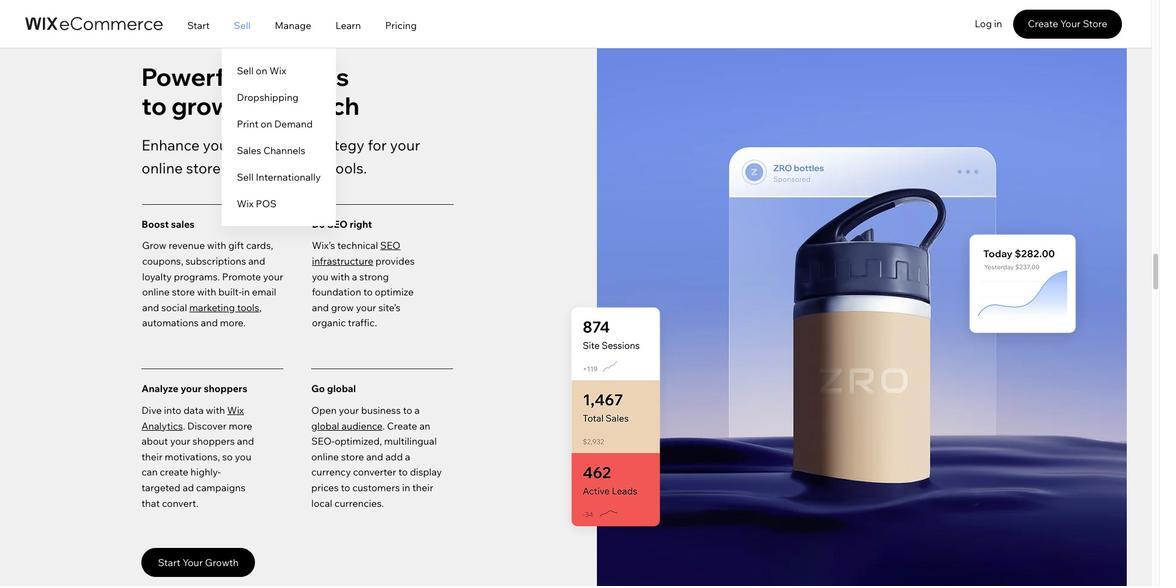 Task type: vqa. For each thing, say whether or not it's contained in the screenshot.
Business Popup Button
no



Task type: describe. For each thing, give the bounding box(es) containing it.
powerful features to grow your reach
[[142, 62, 359, 121]]

and inside provides you with a strong foundation to optimize and grow your site's organic traffic.
[[312, 301, 329, 313]]

analytics
[[142, 420, 183, 432]]

a inside . create an seo-optimized, multilingual online store and add a currency converter to display prices to customers in their local currencies.
[[405, 451, 410, 463]]

store
[[1083, 18, 1107, 30]]

motivations,
[[165, 451, 220, 463]]

your inside provides you with a strong foundation to optimize and grow your site's organic traffic.
[[356, 301, 376, 313]]

have
[[295, 159, 327, 177]]

global audience link
[[311, 420, 382, 432]]

technical
[[337, 240, 378, 252]]

your for start
[[183, 556, 203, 569]]

. discover more about your shoppers and their motivations, so you can create highly- targeted ad campaigns that convert.
[[142, 420, 254, 509]]

open your business to a global audience
[[311, 404, 420, 432]]

a inside open your business to a global audience
[[414, 404, 420, 416]]

wix pos
[[237, 198, 276, 210]]

. for discover
[[183, 420, 185, 432]]

a inside provides you with a strong foundation to optimize and grow your site's organic traffic.
[[352, 270, 357, 283]]

and down cards,
[[248, 255, 265, 267]]

internationally
[[256, 171, 321, 183]]

dropshipping link
[[237, 90, 321, 105]]

for
[[368, 136, 387, 154]]

sell region
[[222, 48, 336, 226]]

go global
[[311, 383, 356, 395]]

your inside powerful features to grow your reach
[[236, 91, 289, 121]]

to inside powerful features to grow your reach
[[142, 91, 167, 121]]

campaigns
[[196, 482, 246, 494]]

log in link
[[964, 10, 1013, 39]]

discover
[[187, 420, 227, 432]]

optimized,
[[335, 435, 382, 447]]

wix's technical
[[312, 240, 380, 252]]

you inside provides you with a strong foundation to optimize and grow your site's organic traffic.
[[312, 270, 328, 283]]

wix inside sell on wix link
[[269, 65, 286, 77]]

print on demand link
[[237, 117, 321, 131]]

sell on wix link
[[237, 63, 321, 78]]

tools
[[237, 301, 259, 313]]

learn
[[336, 19, 361, 31]]

coupons,
[[142, 255, 183, 267]]

0 horizontal spatial seo
[[327, 218, 348, 230]]

provides
[[376, 255, 415, 267]]

more
[[229, 420, 252, 432]]

tools.
[[330, 159, 367, 177]]

and inside , automations and more.
[[201, 317, 218, 329]]

store for . create an seo-optimized, multilingual online store and add a currency converter to display prices to customers in their local currencies.
[[341, 451, 364, 463]]

in inside . create an seo-optimized, multilingual online store and add a currency converter to display prices to customers in their local currencies.
[[402, 482, 410, 494]]

wix pos link
[[237, 196, 321, 211]]

features
[[250, 62, 349, 92]]

wix analytics
[[142, 404, 244, 432]]

social
[[161, 301, 187, 313]]

seo inside seo infrastructure
[[380, 240, 401, 252]]

more.
[[220, 317, 246, 329]]

and inside . create an seo-optimized, multilingual online store and add a currency converter to display prices to customers in their local currencies.
[[366, 451, 383, 463]]

global inside open your business to a global audience
[[311, 420, 339, 432]]

with up "subscriptions"
[[207, 240, 226, 252]]

shoppers inside . discover more about your shoppers and their motivations, so you can create highly- targeted ad campaigns that convert.
[[192, 435, 235, 447]]

your inside . discover more about your shoppers and their motivations, so you can create highly- targeted ad campaigns that convert.
[[170, 435, 190, 447]]

seo-
[[311, 435, 335, 447]]

their inside . discover more about your shoppers and their motivations, so you can create highly- targeted ad campaigns that convert.
[[142, 451, 162, 463]]

sales
[[171, 218, 195, 230]]

to right prices at bottom left
[[341, 482, 350, 494]]

sell internationally
[[237, 171, 321, 183]]

your inside the grow revenue with gift cards, coupons, subscriptions and loyalty programs. promote your online store with built-in email and social
[[263, 270, 283, 283]]

do
[[312, 218, 325, 230]]

boost sales
[[142, 218, 195, 230]]

1 vertical spatial marketing
[[189, 301, 235, 313]]

marketing inside enhance your marketing strategy for your online store with must-have tools.
[[236, 136, 305, 154]]

automations
[[142, 317, 199, 329]]

with inside enhance your marketing strategy for your online store with must-have tools.
[[224, 159, 253, 177]]

create inside "create your store" link
[[1028, 18, 1058, 30]]

pricing
[[385, 19, 417, 31]]

so
[[222, 451, 233, 463]]

sell for sell on wix
[[237, 65, 254, 77]]

currency
[[311, 466, 351, 478]]

in inside the grow revenue with gift cards, coupons, subscriptions and loyalty programs. promote your online store with built-in email and social
[[242, 286, 250, 298]]

start your growth link
[[142, 548, 255, 577]]

grow revenue with gift cards, coupons, subscriptions and loyalty programs. promote your online store with built-in email and social
[[142, 240, 283, 313]]

0 vertical spatial in
[[994, 18, 1002, 30]]

prices
[[311, 482, 339, 494]]

analyze your shoppers
[[142, 383, 247, 395]]

strong
[[359, 270, 389, 283]]

grow inside powerful features to grow your reach
[[171, 91, 231, 121]]

dropshipping
[[237, 91, 299, 103]]

store inside the grow revenue with gift cards, coupons, subscriptions and loyalty programs. promote your online store with built-in email and social
[[172, 286, 195, 298]]

that
[[142, 497, 160, 509]]

, automations and more.
[[142, 301, 262, 329]]

email
[[252, 286, 276, 298]]

can
[[142, 466, 158, 478]]

channels
[[263, 144, 305, 156]]

on for wix
[[256, 65, 267, 77]]

their inside . create an seo-optimized, multilingual online store and add a currency converter to display prices to customers in their local currencies.
[[412, 482, 433, 494]]

on for demand
[[261, 118, 272, 130]]

to inside provides you with a strong foundation to optimize and grow your site's organic traffic.
[[363, 286, 373, 298]]

0 vertical spatial shoppers
[[204, 383, 247, 395]]

pricing link
[[373, 2, 429, 48]]

. for create
[[382, 420, 385, 432]]

local
[[311, 497, 332, 509]]

into
[[164, 404, 181, 416]]

do seo right
[[312, 218, 372, 230]]

demand
[[274, 118, 313, 130]]

infrastructure
[[312, 255, 373, 267]]

to down add at the bottom of the page
[[398, 466, 408, 478]]

print
[[237, 118, 258, 130]]

online for . create an seo-optimized, multilingual online store and add a currency converter to display prices to customers in their local currencies.
[[311, 451, 339, 463]]

sales
[[237, 144, 261, 156]]

wix analytics link
[[142, 404, 244, 432]]

. create an seo-optimized, multilingual online store and add a currency converter to display prices to customers in their local currencies.
[[311, 420, 442, 509]]



Task type: locate. For each thing, give the bounding box(es) containing it.
1 horizontal spatial grow
[[331, 301, 354, 313]]

seo right do
[[327, 218, 348, 230]]

1 horizontal spatial a
[[405, 451, 410, 463]]

online down the "seo-"
[[311, 451, 339, 463]]

0 vertical spatial start
[[187, 19, 210, 31]]

0 horizontal spatial .
[[183, 420, 185, 432]]

wix inside wix pos link
[[237, 198, 254, 210]]

sell down sales
[[237, 171, 254, 183]]

0 vertical spatial store
[[186, 159, 221, 177]]

1 horizontal spatial their
[[412, 482, 433, 494]]

you right so
[[235, 451, 251, 463]]

1 vertical spatial your
[[183, 556, 203, 569]]

online inside . create an seo-optimized, multilingual online store and add a currency converter to display prices to customers in their local currencies.
[[311, 451, 339, 463]]

start up powerful on the left top
[[187, 19, 210, 31]]

log
[[975, 18, 992, 30]]

your
[[1060, 18, 1081, 30], [183, 556, 203, 569]]

online inside the grow revenue with gift cards, coupons, subscriptions and loyalty programs. promote your online store with built-in email and social
[[142, 286, 170, 298]]

grow left print on the top left
[[171, 91, 231, 121]]

0 vertical spatial online
[[142, 159, 183, 177]]

in down 'display'
[[402, 482, 410, 494]]

in up tools
[[242, 286, 250, 298]]

powerful
[[142, 62, 246, 92]]

sell up sell on wix
[[234, 19, 251, 31]]

analyze
[[142, 383, 179, 395]]

create up multilingual in the left bottom of the page
[[387, 420, 417, 432]]

2 vertical spatial in
[[402, 482, 410, 494]]

1 vertical spatial global
[[311, 420, 339, 432]]

1 horizontal spatial marketing
[[236, 136, 305, 154]]

start left growth
[[158, 556, 180, 569]]

you inside . discover more about your shoppers and their motivations, so you can create highly- targeted ad campaigns that convert.
[[235, 451, 251, 463]]

store up social
[[172, 286, 195, 298]]

site's
[[378, 301, 401, 313]]

to down the strong at the left top of the page
[[363, 286, 373, 298]]

revenue
[[169, 240, 205, 252]]

dive into data with
[[142, 404, 227, 416]]

2 vertical spatial online
[[311, 451, 339, 463]]

1 vertical spatial their
[[412, 482, 433, 494]]

1 vertical spatial on
[[261, 118, 272, 130]]

gift
[[228, 240, 244, 252]]

wix for wix analytics
[[227, 404, 244, 416]]

2 horizontal spatial in
[[994, 18, 1002, 30]]

1 horizontal spatial you
[[312, 270, 328, 283]]

shoppers up more
[[204, 383, 247, 395]]

0 horizontal spatial create
[[387, 420, 417, 432]]

wix up dropshipping link
[[269, 65, 286, 77]]

store inside enhance your marketing strategy for your online store with must-have tools.
[[186, 159, 221, 177]]

1 vertical spatial you
[[235, 451, 251, 463]]

wix left 'pos'
[[237, 198, 254, 210]]

store for enhance your marketing strategy for your online store with must-have tools.
[[186, 159, 221, 177]]

sales channels link
[[237, 143, 321, 158]]

foundation
[[312, 286, 361, 298]]

. down 'dive into data with'
[[183, 420, 185, 432]]

cards,
[[246, 240, 273, 252]]

0 vertical spatial your
[[1060, 18, 1081, 30]]

store down enhance
[[186, 159, 221, 177]]

must-
[[256, 159, 295, 177]]

and down more
[[237, 435, 254, 447]]

store down optimized,
[[341, 451, 364, 463]]

1 vertical spatial shoppers
[[192, 435, 235, 447]]

their up can
[[142, 451, 162, 463]]

built-
[[218, 286, 242, 298]]

grow
[[142, 240, 166, 252]]

boost
[[142, 218, 169, 230]]

and left social
[[142, 301, 159, 313]]

organic
[[312, 317, 346, 329]]

print on demand
[[237, 118, 313, 130]]

an
[[419, 420, 430, 432]]

sell up dropshipping
[[237, 65, 254, 77]]

a left the strong at the left top of the page
[[352, 270, 357, 283]]

subscriptions
[[185, 255, 246, 267]]

their
[[142, 451, 162, 463], [412, 482, 433, 494]]

marketing tools
[[189, 301, 259, 313]]

online for enhance your marketing strategy for your online store with must-have tools.
[[142, 159, 183, 177]]

2 horizontal spatial a
[[414, 404, 420, 416]]

traffic.
[[348, 317, 377, 329]]

global right go
[[327, 383, 356, 395]]

with down 'programs.'
[[197, 286, 216, 298]]

in right log on the top
[[994, 18, 1002, 30]]

start for start
[[187, 19, 210, 31]]

0 vertical spatial grow
[[171, 91, 231, 121]]

business
[[361, 404, 401, 416]]

1 . from the left
[[183, 420, 185, 432]]

to up enhance
[[142, 91, 167, 121]]

to inside open your business to a global audience
[[403, 404, 412, 416]]

0 horizontal spatial in
[[242, 286, 250, 298]]

0 vertical spatial you
[[312, 270, 328, 283]]

1 horizontal spatial in
[[402, 482, 410, 494]]

0 vertical spatial wix
[[269, 65, 286, 77]]

you up foundation
[[312, 270, 328, 283]]

1 vertical spatial grow
[[331, 301, 354, 313]]

1 vertical spatial start
[[158, 556, 180, 569]]

display
[[410, 466, 442, 478]]

0 vertical spatial create
[[1028, 18, 1058, 30]]

audience
[[341, 420, 382, 432]]

grow down foundation
[[331, 301, 354, 313]]

promote
[[222, 270, 261, 283]]

seo infrastructure link
[[312, 240, 401, 267]]

reusable water bottle with a handle pictured in a sponsored social post, surrounded by sales and traffic data. image
[[597, 25, 1127, 586]]

targeted
[[142, 482, 180, 494]]

open
[[311, 404, 337, 416]]

0 horizontal spatial a
[[352, 270, 357, 283]]

seo
[[327, 218, 348, 230], [380, 240, 401, 252]]

1 vertical spatial seo
[[380, 240, 401, 252]]

online
[[142, 159, 183, 177], [142, 286, 170, 298], [311, 451, 339, 463]]

data
[[183, 404, 204, 416]]

1 horizontal spatial start
[[187, 19, 210, 31]]

1 vertical spatial sell
[[237, 65, 254, 77]]

2 . from the left
[[382, 420, 385, 432]]

wix inside wix analytics
[[227, 404, 244, 416]]

seo infrastructure
[[312, 240, 401, 267]]

create left "store"
[[1028, 18, 1058, 30]]

1 horizontal spatial .
[[382, 420, 385, 432]]

add
[[385, 451, 403, 463]]

and inside . discover more about your shoppers and their motivations, so you can create highly- targeted ad campaigns that convert.
[[237, 435, 254, 447]]

reach
[[294, 91, 359, 121]]

0 horizontal spatial your
[[183, 556, 203, 569]]

programs.
[[174, 270, 220, 283]]

on right print on the top left
[[261, 118, 272, 130]]

right
[[350, 218, 372, 230]]

1 horizontal spatial your
[[1060, 18, 1081, 30]]

with down "infrastructure"
[[331, 270, 350, 283]]

growth
[[205, 556, 239, 569]]

sell for sell internationally
[[237, 171, 254, 183]]

online down the loyalty
[[142, 286, 170, 298]]

start
[[187, 19, 210, 31], [158, 556, 180, 569]]

global
[[327, 383, 356, 395], [311, 420, 339, 432]]

grow
[[171, 91, 231, 121], [331, 301, 354, 313]]

your inside open your business to a global audience
[[339, 404, 359, 416]]

customers
[[352, 482, 400, 494]]

1 vertical spatial create
[[387, 420, 417, 432]]

. down business
[[382, 420, 385, 432]]

. inside . discover more about your shoppers and their motivations, so you can create highly- targeted ad campaigns that convert.
[[183, 420, 185, 432]]

loyalty
[[142, 270, 172, 283]]

wix
[[269, 65, 286, 77], [237, 198, 254, 210], [227, 404, 244, 416]]

0 horizontal spatial their
[[142, 451, 162, 463]]

their down 'display'
[[412, 482, 433, 494]]

1 vertical spatial store
[[172, 286, 195, 298]]

pos
[[256, 198, 276, 210]]

0 horizontal spatial grow
[[171, 91, 231, 121]]

your left growth
[[183, 556, 203, 569]]

log in
[[975, 18, 1002, 30]]

. inside . create an seo-optimized, multilingual online store and add a currency converter to display prices to customers in their local currencies.
[[382, 420, 385, 432]]

with up discover
[[206, 404, 225, 416]]

sell for sell
[[234, 19, 251, 31]]

wix up more
[[227, 404, 244, 416]]

converter
[[353, 466, 396, 478]]

0 vertical spatial on
[[256, 65, 267, 77]]

0 vertical spatial their
[[142, 451, 162, 463]]

convert.
[[162, 497, 198, 509]]

0 vertical spatial seo
[[327, 218, 348, 230]]

and up converter
[[366, 451, 383, 463]]

shoppers down discover
[[192, 435, 235, 447]]

2 vertical spatial store
[[341, 451, 364, 463]]

2 vertical spatial wix
[[227, 404, 244, 416]]

your left "store"
[[1060, 18, 1081, 30]]

1 vertical spatial a
[[414, 404, 420, 416]]

start for start your growth
[[158, 556, 180, 569]]

grow inside provides you with a strong foundation to optimize and grow your site's organic traffic.
[[331, 301, 354, 313]]

online down enhance
[[142, 159, 183, 177]]

start your growth
[[158, 556, 239, 569]]

enhance
[[142, 136, 200, 154]]

with inside provides you with a strong foundation to optimize and grow your site's organic traffic.
[[331, 270, 350, 283]]

about
[[142, 435, 168, 447]]

sell on wix
[[237, 65, 286, 77]]

,
[[259, 301, 262, 313]]

seo up provides
[[380, 240, 401, 252]]

create inside . create an seo-optimized, multilingual online store and add a currency converter to display prices to customers in their local currencies.
[[387, 420, 417, 432]]

your for create
[[1060, 18, 1081, 30]]

highly-
[[190, 466, 221, 478]]

1 vertical spatial in
[[242, 286, 250, 298]]

a
[[352, 270, 357, 283], [414, 404, 420, 416], [405, 451, 410, 463]]

sales channels
[[237, 144, 305, 156]]

ad
[[183, 482, 194, 494]]

dive
[[142, 404, 162, 416]]

on up dropshipping
[[256, 65, 267, 77]]

0 vertical spatial marketing
[[236, 136, 305, 154]]

0 vertical spatial sell
[[234, 19, 251, 31]]

1 horizontal spatial create
[[1028, 18, 1058, 30]]

0 horizontal spatial you
[[235, 451, 251, 463]]

2 vertical spatial sell
[[237, 171, 254, 183]]

wix for wix pos
[[237, 198, 254, 210]]

to right business
[[403, 404, 412, 416]]

with down sales
[[224, 159, 253, 177]]

0 vertical spatial a
[[352, 270, 357, 283]]

wix's
[[312, 240, 335, 252]]

store inside . create an seo-optimized, multilingual online store and add a currency converter to display prices to customers in their local currencies.
[[341, 451, 364, 463]]

enhance your marketing strategy for your online store with must-have tools.
[[142, 136, 420, 177]]

online inside enhance your marketing strategy for your online store with must-have tools.
[[142, 159, 183, 177]]

1 horizontal spatial seo
[[380, 240, 401, 252]]

0 horizontal spatial start
[[158, 556, 180, 569]]

1 vertical spatial wix
[[237, 198, 254, 210]]

2 vertical spatial a
[[405, 451, 410, 463]]

and
[[248, 255, 265, 267], [142, 301, 159, 313], [312, 301, 329, 313], [201, 317, 218, 329], [237, 435, 254, 447], [366, 451, 383, 463]]

strategy
[[308, 136, 365, 154]]

0 vertical spatial global
[[327, 383, 356, 395]]

manage
[[275, 19, 311, 31]]

create your store
[[1028, 18, 1107, 30]]

a up an at the left
[[414, 404, 420, 416]]

create
[[160, 466, 188, 478]]

global down open
[[311, 420, 339, 432]]

a right add at the bottom of the page
[[405, 451, 410, 463]]

provides you with a strong foundation to optimize and grow your site's organic traffic.
[[312, 255, 415, 329]]

sell internationally link
[[237, 170, 321, 184]]

0 horizontal spatial marketing
[[189, 301, 235, 313]]

and down marketing tools "link"
[[201, 317, 218, 329]]

1 vertical spatial online
[[142, 286, 170, 298]]

and up organic
[[312, 301, 329, 313]]



